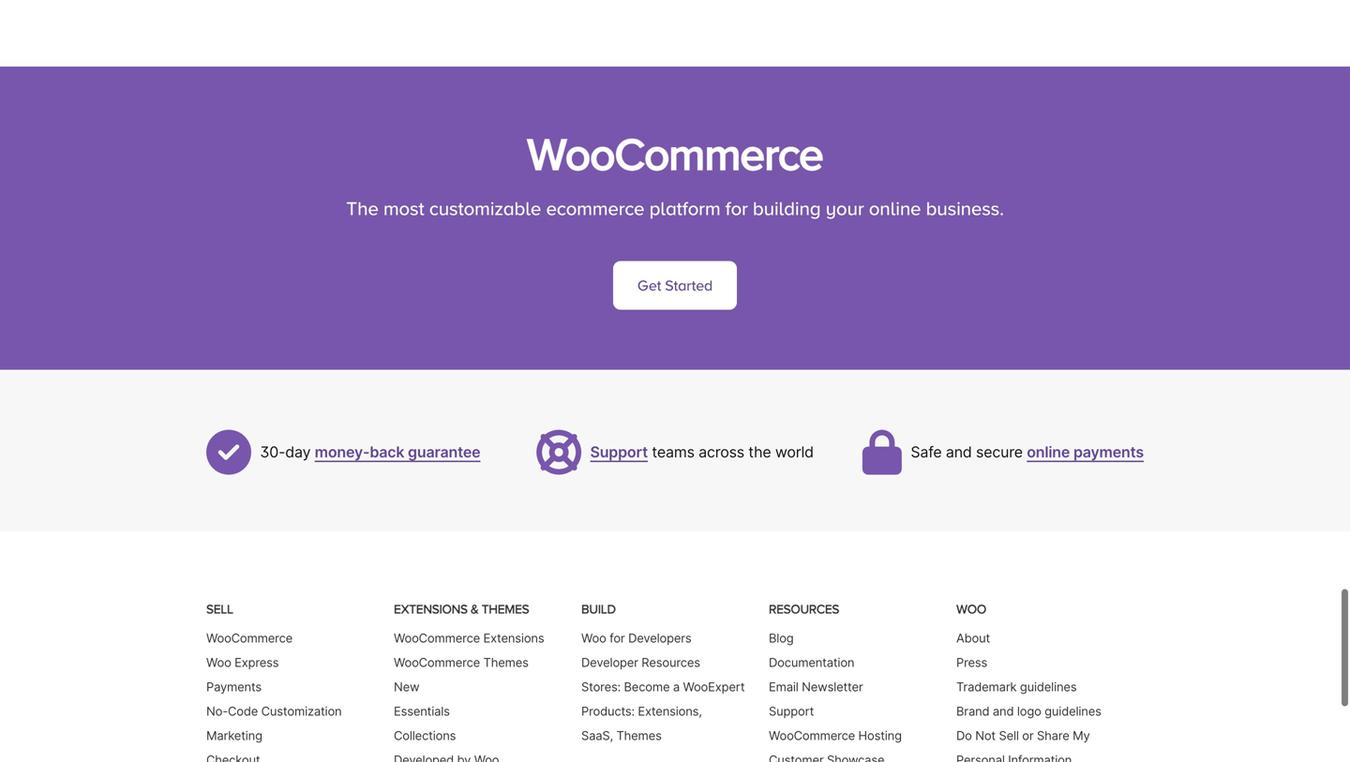 Task type: vqa. For each thing, say whether or not it's contained in the screenshot.


Task type: locate. For each thing, give the bounding box(es) containing it.
1 horizontal spatial and
[[993, 704, 1014, 719]]

0 vertical spatial guidelines
[[1020, 680, 1077, 694]]

1 horizontal spatial sell
[[999, 728, 1019, 743]]

woocommerce hosting
[[769, 728, 902, 743]]

1 vertical spatial support link
[[769, 704, 814, 719]]

secure
[[976, 443, 1023, 461]]

marketing link
[[206, 728, 262, 743]]

1 vertical spatial extensions
[[483, 631, 544, 645]]

trademark
[[956, 680, 1017, 694]]

and for safe
[[946, 443, 972, 461]]

extensions
[[394, 602, 468, 616], [483, 631, 544, 645]]

0 vertical spatial support
[[590, 443, 648, 461]]

do not sell or share my personal information link
[[956, 728, 1090, 762]]

woo up the payments link
[[206, 655, 231, 670]]

extensions up woocommerce themes
[[483, 631, 544, 645]]

guidelines
[[1020, 680, 1077, 694], [1045, 704, 1102, 719]]

safe
[[911, 443, 942, 461]]

trademark guidelines
[[956, 680, 1077, 694]]

become
[[624, 680, 670, 694]]

woocommerce themes link
[[394, 655, 529, 670]]

woo for woo express
[[206, 655, 231, 670]]

money-back guarantee link
[[315, 443, 481, 461]]

1 vertical spatial and
[[993, 704, 1014, 719]]

woo up developer
[[581, 631, 606, 645]]

guidelines up logo
[[1020, 680, 1077, 694]]

sell up woocommerce link
[[206, 602, 233, 616]]

1 vertical spatial for
[[610, 631, 625, 645]]

1 horizontal spatial extensions
[[483, 631, 544, 645]]

themes
[[482, 602, 529, 616], [483, 655, 529, 670]]

express
[[235, 655, 279, 670]]

support for support teams across the world
[[590, 443, 648, 461]]

about link
[[956, 631, 990, 645]]

themes down 'woocommerce extensions' link on the left
[[483, 655, 529, 670]]

no-code customization link
[[206, 704, 342, 719]]

support down email
[[769, 704, 814, 719]]

1 horizontal spatial woo
[[581, 631, 606, 645]]

no-code customization
[[206, 704, 342, 719]]

0 horizontal spatial for
[[610, 631, 625, 645]]

0 vertical spatial themes
[[482, 602, 529, 616]]

support left teams
[[590, 443, 648, 461]]

the
[[749, 443, 771, 461]]

day
[[285, 443, 311, 461]]

get
[[638, 277, 661, 294]]

woo express link
[[206, 655, 279, 670]]

safe and secure online payments
[[911, 443, 1144, 461]]

0 vertical spatial woo
[[956, 602, 986, 616]]

sell left or
[[999, 728, 1019, 743]]

new link
[[394, 680, 420, 694]]

for left building
[[725, 197, 748, 219]]

brand and logo guidelines link
[[956, 704, 1102, 719]]

and right safe
[[946, 443, 972, 461]]

building
[[753, 197, 821, 219]]

support
[[590, 443, 648, 461], [769, 704, 814, 719]]

1 horizontal spatial for
[[725, 197, 748, 219]]

1 vertical spatial online
[[1027, 443, 1070, 461]]

0 horizontal spatial support link
[[590, 443, 648, 461]]

resources up blog link
[[769, 602, 839, 616]]

0 vertical spatial resources
[[769, 602, 839, 616]]

0 horizontal spatial sell
[[206, 602, 233, 616]]

customizable
[[429, 197, 541, 219]]

0 horizontal spatial woo
[[206, 655, 231, 670]]

newsletter
[[802, 680, 863, 694]]

woo
[[956, 602, 986, 616], [581, 631, 606, 645], [206, 655, 231, 670]]

resources up the stores: become a wooexpert link
[[642, 655, 700, 670]]

1 vertical spatial sell
[[999, 728, 1019, 743]]

business.
[[926, 197, 1004, 219]]

press
[[956, 655, 988, 670]]

extensions,
[[638, 704, 702, 719]]

support link left teams
[[590, 443, 648, 461]]

developer resources link
[[581, 655, 700, 670]]

and left logo
[[993, 704, 1014, 719]]

0 horizontal spatial online
[[869, 197, 921, 219]]

woocommerce themes
[[394, 655, 529, 670]]

world
[[775, 443, 814, 461]]

online right your
[[869, 197, 921, 219]]

saas, themes
[[581, 728, 662, 743]]

woocommerce for extensions
[[394, 631, 480, 645]]

1 horizontal spatial support
[[769, 704, 814, 719]]

woo for woo
[[956, 602, 986, 616]]

&
[[471, 602, 479, 616]]

0 horizontal spatial support
[[590, 443, 648, 461]]

2 vertical spatial woo
[[206, 655, 231, 670]]

online
[[869, 197, 921, 219], [1027, 443, 1070, 461]]

documentation
[[769, 655, 855, 670]]

2 horizontal spatial woo
[[956, 602, 986, 616]]

1 vertical spatial resources
[[642, 655, 700, 670]]

woocommerce hosting link
[[769, 728, 902, 743]]

extensions left &
[[394, 602, 468, 616]]

1 vertical spatial woo
[[581, 631, 606, 645]]

email
[[769, 680, 799, 694]]

get started
[[638, 277, 713, 294]]

1 vertical spatial support
[[769, 704, 814, 719]]

do
[[956, 728, 972, 743]]

0 horizontal spatial and
[[946, 443, 972, 461]]

woocommerce up 'new' at the left bottom of the page
[[394, 655, 480, 670]]

brand
[[956, 704, 990, 719]]

0 vertical spatial support link
[[590, 443, 648, 461]]

woocommerce down email newsletter link
[[769, 728, 855, 743]]

woocommerce up woocommerce themes link
[[394, 631, 480, 645]]

documentation link
[[769, 655, 855, 670]]

developers
[[628, 631, 692, 645]]

woo for woo for developers
[[581, 631, 606, 645]]

0 vertical spatial and
[[946, 443, 972, 461]]

0 vertical spatial extensions
[[394, 602, 468, 616]]

sell
[[206, 602, 233, 616], [999, 728, 1019, 743]]

share
[[1037, 728, 1070, 743]]

support link down email
[[769, 704, 814, 719]]

themes right &
[[482, 602, 529, 616]]

guidelines up "my"
[[1045, 704, 1102, 719]]

for up developer
[[610, 631, 625, 645]]

online right secure
[[1027, 443, 1070, 461]]

developer resources
[[581, 655, 700, 670]]

woo for developers
[[581, 631, 692, 645]]

trademark guidelines link
[[956, 680, 1077, 694]]

and
[[946, 443, 972, 461], [993, 704, 1014, 719]]

woo up about
[[956, 602, 986, 616]]

0 horizontal spatial resources
[[642, 655, 700, 670]]

collections link
[[394, 728, 456, 743]]

woocommerce
[[527, 128, 823, 178], [206, 631, 293, 645], [394, 631, 480, 645], [394, 655, 480, 670], [769, 728, 855, 743]]



Task type: describe. For each thing, give the bounding box(es) containing it.
customization
[[261, 704, 342, 719]]

get started link
[[613, 261, 737, 310]]

my
[[1073, 728, 1090, 743]]

new
[[394, 680, 420, 694]]

woocommerce extensions
[[394, 631, 544, 645]]

money-
[[315, 443, 370, 461]]

collections
[[394, 728, 456, 743]]

developer
[[581, 655, 638, 670]]

logo
[[1017, 704, 1041, 719]]

woo express
[[206, 655, 279, 670]]

marketing
[[206, 728, 262, 743]]

woocommerce up the most customizable ecommerce platform for building your online business.
[[527, 128, 823, 178]]

blog link
[[769, 631, 794, 645]]

no-
[[206, 704, 228, 719]]

do not sell or share my personal information
[[956, 728, 1090, 762]]

email newsletter link
[[769, 680, 863, 694]]

1 horizontal spatial resources
[[769, 602, 839, 616]]

blog
[[769, 631, 794, 645]]

woocommerce up woo express
[[206, 631, 293, 645]]

support teams across the world
[[590, 443, 814, 461]]

hosting
[[858, 728, 902, 743]]

online payments link
[[1027, 443, 1144, 461]]

build
[[581, 602, 616, 616]]

across
[[699, 443, 744, 461]]

ecommerce
[[546, 197, 645, 219]]

stores:
[[581, 680, 621, 694]]

essentials link
[[394, 704, 450, 719]]

1 vertical spatial themes
[[483, 655, 529, 670]]

products:
[[581, 704, 635, 719]]

woocommerce link
[[206, 631, 293, 645]]

stores: become a wooexpert link
[[581, 680, 745, 694]]

personal information
[[956, 753, 1072, 762]]

extensions & themes
[[394, 602, 529, 616]]

woocommerce for hosting
[[769, 728, 855, 743]]

stores: become a wooexpert
[[581, 680, 745, 694]]

a wooexpert
[[673, 680, 745, 694]]

products: extensions, saas, themes
[[581, 704, 702, 743]]

and for brand
[[993, 704, 1014, 719]]

support for support
[[769, 704, 814, 719]]

sell inside do not sell or share my personal information
[[999, 728, 1019, 743]]

essentials
[[394, 704, 450, 719]]

brand and logo guidelines
[[956, 704, 1102, 719]]

or
[[1022, 728, 1034, 743]]

woocommerce for themes
[[394, 655, 480, 670]]

products: extensions, saas, themes link
[[581, 704, 702, 743]]

1 horizontal spatial support link
[[769, 704, 814, 719]]

30-day money-back guarantee
[[260, 443, 481, 461]]

1 vertical spatial guidelines
[[1045, 704, 1102, 719]]

0 horizontal spatial extensions
[[394, 602, 468, 616]]

woocommerce extensions link
[[394, 631, 544, 645]]

not
[[975, 728, 996, 743]]

30-
[[260, 443, 285, 461]]

most
[[383, 197, 424, 219]]

payments
[[206, 680, 262, 694]]

back
[[370, 443, 404, 461]]

0 vertical spatial for
[[725, 197, 748, 219]]

payments link
[[206, 680, 262, 694]]

your
[[826, 197, 864, 219]]

woo for developers link
[[581, 631, 692, 645]]

teams
[[652, 443, 695, 461]]

0 vertical spatial online
[[869, 197, 921, 219]]

the most customizable ecommerce platform for building your online business.
[[346, 197, 1004, 219]]

press link
[[956, 655, 988, 670]]

about
[[956, 631, 990, 645]]

started
[[665, 277, 713, 294]]

payments
[[1074, 443, 1144, 461]]

1 horizontal spatial online
[[1027, 443, 1070, 461]]

0 vertical spatial sell
[[206, 602, 233, 616]]

the
[[346, 197, 379, 219]]

guarantee
[[408, 443, 481, 461]]

code
[[228, 704, 258, 719]]

email newsletter
[[769, 680, 863, 694]]

platform
[[649, 197, 721, 219]]



